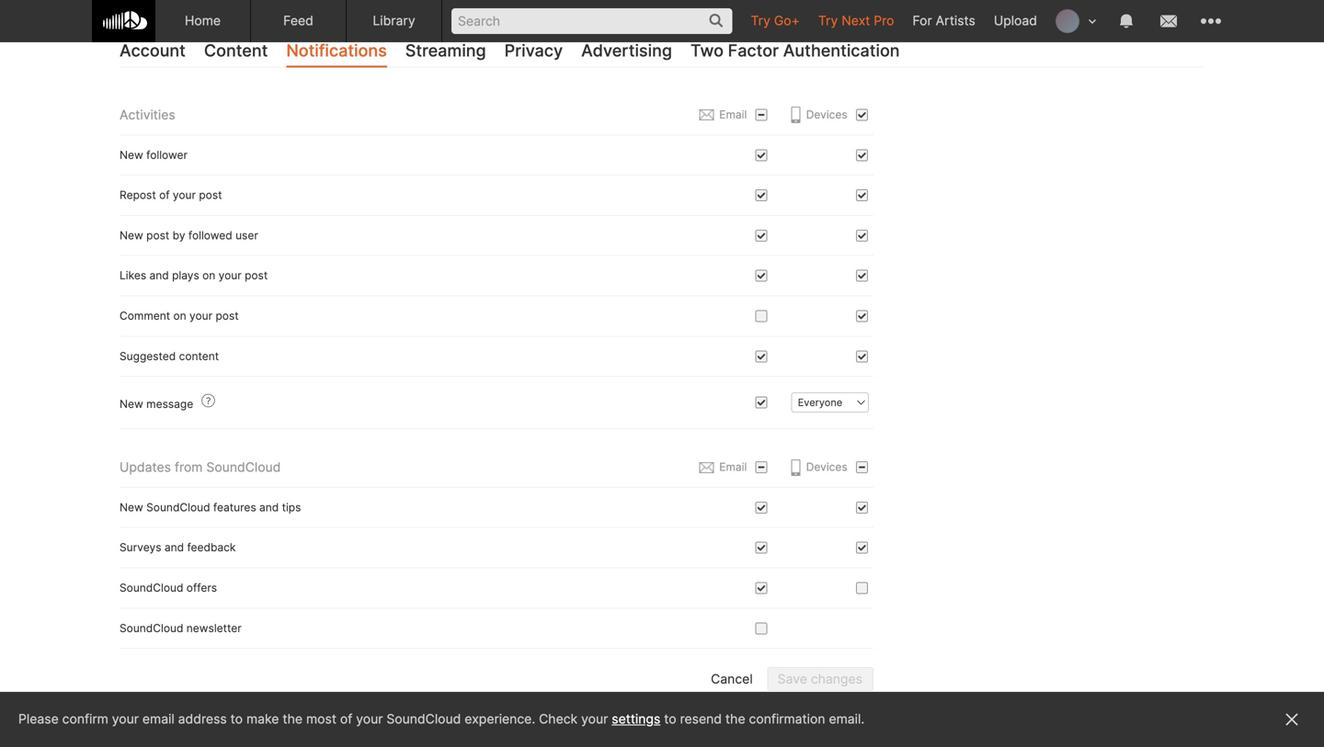 Task type: vqa. For each thing, say whether or not it's contained in the screenshot.
New corresponding to New follower
yes



Task type: locate. For each thing, give the bounding box(es) containing it.
new for new message
[[120, 398, 143, 411]]

confirmation
[[749, 712, 825, 728]]

0 horizontal spatial of
[[159, 189, 170, 202]]

0 vertical spatial devices
[[806, 108, 848, 121]]

soundcloud up surveys and feedback
[[146, 501, 210, 514]]

1 email from the top
[[719, 108, 747, 121]]

suggested content
[[120, 350, 219, 363]]

address
[[178, 712, 227, 728]]

on
[[202, 269, 216, 283], [173, 309, 186, 323]]

2 new from the top
[[120, 229, 143, 242]]

and right "surveys" on the left of the page
[[164, 541, 184, 555]]

soundcloud left experience.
[[387, 712, 461, 728]]

try left next
[[818, 13, 838, 29]]

post up content
[[216, 309, 239, 323]]

0 horizontal spatial on
[[173, 309, 186, 323]]

1 horizontal spatial to
[[664, 712, 677, 728]]

of right most
[[340, 712, 353, 728]]

offers
[[187, 582, 217, 595]]

for artists link
[[904, 0, 985, 41]]

updates from soundcloud
[[120, 460, 281, 475]]

activities
[[120, 107, 175, 123]]

1 to from the left
[[231, 712, 243, 728]]

0 horizontal spatial try
[[751, 13, 771, 29]]

0 vertical spatial email
[[719, 108, 747, 121]]

devices
[[806, 108, 848, 121], [806, 461, 848, 474]]

1 horizontal spatial the
[[726, 712, 746, 728]]

the right resend
[[726, 712, 746, 728]]

try go+
[[751, 13, 800, 29]]

new left message
[[120, 398, 143, 411]]

confirm
[[62, 712, 108, 728]]

soundcloud down "surveys" on the left of the page
[[120, 582, 183, 595]]

two factor authentication link
[[691, 36, 900, 68]]

2 the from the left
[[726, 712, 746, 728]]

your
[[173, 189, 196, 202], [219, 269, 242, 283], [190, 309, 213, 323], [112, 712, 139, 728], [356, 712, 383, 728], [581, 712, 608, 728]]

0 horizontal spatial to
[[231, 712, 243, 728]]

2 devices from the top
[[806, 461, 848, 474]]

settings link
[[612, 712, 661, 728]]

0 vertical spatial of
[[159, 189, 170, 202]]

1 vertical spatial devices
[[806, 461, 848, 474]]

repost
[[120, 189, 156, 202]]

the
[[283, 712, 303, 728], [726, 712, 746, 728]]

1 devices from the top
[[806, 108, 848, 121]]

1 new from the top
[[120, 148, 143, 162]]

advertising link
[[581, 36, 672, 68]]

factor
[[728, 41, 779, 61]]

new left the follower
[[120, 148, 143, 162]]

try left go+
[[751, 13, 771, 29]]

new for new follower
[[120, 148, 143, 162]]

library link
[[347, 0, 442, 42]]

of
[[159, 189, 170, 202], [340, 712, 353, 728]]

soundcloud
[[206, 460, 281, 475], [146, 501, 210, 514], [120, 582, 183, 595], [120, 622, 183, 635], [387, 712, 461, 728]]

cancel
[[711, 672, 753, 688]]

None search field
[[442, 0, 742, 41]]

settings
[[612, 712, 661, 728]]

0 vertical spatial and
[[149, 269, 169, 283]]

new up likes at the top left of page
[[120, 229, 143, 242]]

1 horizontal spatial try
[[818, 13, 838, 29]]

feed
[[283, 13, 313, 29]]

2 email from the top
[[719, 461, 747, 474]]

1 try from the left
[[751, 13, 771, 29]]

to left make
[[231, 712, 243, 728]]

0 vertical spatial on
[[202, 269, 216, 283]]

0 horizontal spatial the
[[283, 712, 303, 728]]

next
[[842, 13, 870, 29]]

2 to from the left
[[664, 712, 677, 728]]

3 new from the top
[[120, 398, 143, 411]]

2 try from the left
[[818, 13, 838, 29]]

try go+ link
[[742, 0, 809, 41]]

1 vertical spatial of
[[340, 712, 353, 728]]

two
[[691, 41, 724, 61]]

home
[[185, 13, 221, 29]]

try
[[751, 13, 771, 29], [818, 13, 838, 29]]

email.
[[829, 712, 865, 728]]

1 vertical spatial email
[[719, 461, 747, 474]]

post left by
[[146, 229, 169, 242]]

1 horizontal spatial on
[[202, 269, 216, 283]]

new
[[120, 148, 143, 162], [120, 229, 143, 242], [120, 398, 143, 411], [120, 501, 143, 514]]

try next pro link
[[809, 0, 904, 41]]

the left most
[[283, 712, 303, 728]]

email for activities
[[719, 108, 747, 121]]

comment on your post
[[120, 309, 239, 323]]

features
[[213, 501, 256, 514]]

email
[[719, 108, 747, 121], [719, 461, 747, 474]]

and left tips
[[259, 501, 279, 514]]

and right likes at the top left of page
[[149, 269, 169, 283]]

pro
[[874, 13, 894, 29]]

advertising
[[581, 41, 672, 61]]

save
[[778, 672, 807, 688]]

upload link
[[985, 0, 1047, 41]]

on right plays
[[202, 269, 216, 283]]

from
[[175, 460, 203, 475]]

authentication
[[783, 41, 900, 61]]

experience.
[[465, 712, 535, 728]]

to
[[231, 712, 243, 728], [664, 712, 677, 728]]

and for feedback
[[164, 541, 184, 555]]

post
[[199, 189, 222, 202], [146, 229, 169, 242], [245, 269, 268, 283], [216, 309, 239, 323]]

to left resend
[[664, 712, 677, 728]]

devices for activities
[[806, 108, 848, 121]]

4 new from the top
[[120, 501, 143, 514]]

suggested
[[120, 350, 176, 363]]

your down user
[[219, 269, 242, 283]]

follower
[[146, 148, 188, 162]]

on right comment
[[173, 309, 186, 323]]

new up "surveys" on the left of the page
[[120, 501, 143, 514]]

cancel button
[[702, 668, 763, 692]]

please
[[18, 712, 59, 728]]

and
[[149, 269, 169, 283], [259, 501, 279, 514], [164, 541, 184, 555]]

comment
[[120, 309, 170, 323]]

2 vertical spatial and
[[164, 541, 184, 555]]

of right repost
[[159, 189, 170, 202]]



Task type: describe. For each thing, give the bounding box(es) containing it.
account link
[[120, 36, 186, 68]]

repost of your post
[[120, 189, 222, 202]]

soundcloud down soundcloud offers
[[120, 622, 183, 635]]

followed
[[188, 229, 232, 242]]

new post by followed user
[[120, 229, 258, 242]]

content
[[204, 41, 268, 61]]

your left email
[[112, 712, 139, 728]]

email for updates from soundcloud
[[719, 461, 747, 474]]

privacy
[[505, 41, 563, 61]]

streaming
[[405, 41, 486, 61]]

please confirm your email address to make the most of your soundcloud experience. check your settings to resend the confirmation email.
[[18, 712, 865, 728]]

1 the from the left
[[283, 712, 303, 728]]

notifications
[[286, 41, 387, 61]]

soundcloud newsletter
[[120, 622, 242, 635]]

notifications link
[[286, 36, 387, 68]]

upload
[[994, 13, 1037, 29]]

your right most
[[356, 712, 383, 728]]

try for try next pro
[[818, 13, 838, 29]]

changes
[[811, 672, 863, 688]]

your right the check
[[581, 712, 608, 728]]

for artists
[[913, 13, 976, 29]]

new soundcloud features and tips
[[120, 501, 301, 514]]

feed link
[[251, 0, 347, 42]]

artists
[[936, 13, 976, 29]]

content link
[[204, 36, 268, 68]]

home link
[[155, 0, 251, 42]]

rubyanndersson's avatar element
[[1056, 9, 1080, 33]]

email
[[142, 712, 175, 728]]

and for plays
[[149, 269, 169, 283]]

resend
[[680, 712, 722, 728]]

soundcloud offers
[[120, 582, 217, 595]]

Search search field
[[452, 8, 733, 34]]

your up content
[[190, 309, 213, 323]]

new follower
[[120, 148, 188, 162]]

streaming link
[[405, 36, 486, 68]]

most
[[306, 712, 337, 728]]

new for new post by followed user
[[120, 229, 143, 242]]

post up followed
[[199, 189, 222, 202]]

content
[[179, 350, 219, 363]]

account
[[120, 41, 186, 61]]

feedback
[[187, 541, 236, 555]]

two factor authentication
[[691, 41, 900, 61]]

save changes
[[778, 672, 863, 688]]

make
[[246, 712, 279, 728]]

1 vertical spatial on
[[173, 309, 186, 323]]

surveys and feedback
[[120, 541, 236, 555]]

library
[[373, 13, 415, 29]]

new message
[[120, 398, 196, 411]]

tips
[[282, 501, 301, 514]]

soundcloud up the "features"
[[206, 460, 281, 475]]

devices for updates from soundcloud
[[806, 461, 848, 474]]

privacy link
[[505, 36, 563, 68]]

message
[[146, 398, 193, 411]]

likes
[[120, 269, 146, 283]]

your up new post by followed user at the top
[[173, 189, 196, 202]]

check
[[539, 712, 578, 728]]

updates
[[120, 460, 171, 475]]

for
[[913, 13, 932, 29]]

likes and plays on your post
[[120, 269, 268, 283]]

try for try go+
[[751, 13, 771, 29]]

new for new soundcloud features and tips
[[120, 501, 143, 514]]

save changes button
[[768, 668, 874, 692]]

user
[[236, 229, 258, 242]]

1 vertical spatial and
[[259, 501, 279, 514]]

go+
[[774, 13, 800, 29]]

1 horizontal spatial of
[[340, 712, 353, 728]]

by
[[173, 229, 185, 242]]

try next pro
[[818, 13, 894, 29]]

plays
[[172, 269, 199, 283]]

newsletter
[[187, 622, 242, 635]]

surveys
[[120, 541, 161, 555]]

post down user
[[245, 269, 268, 283]]



